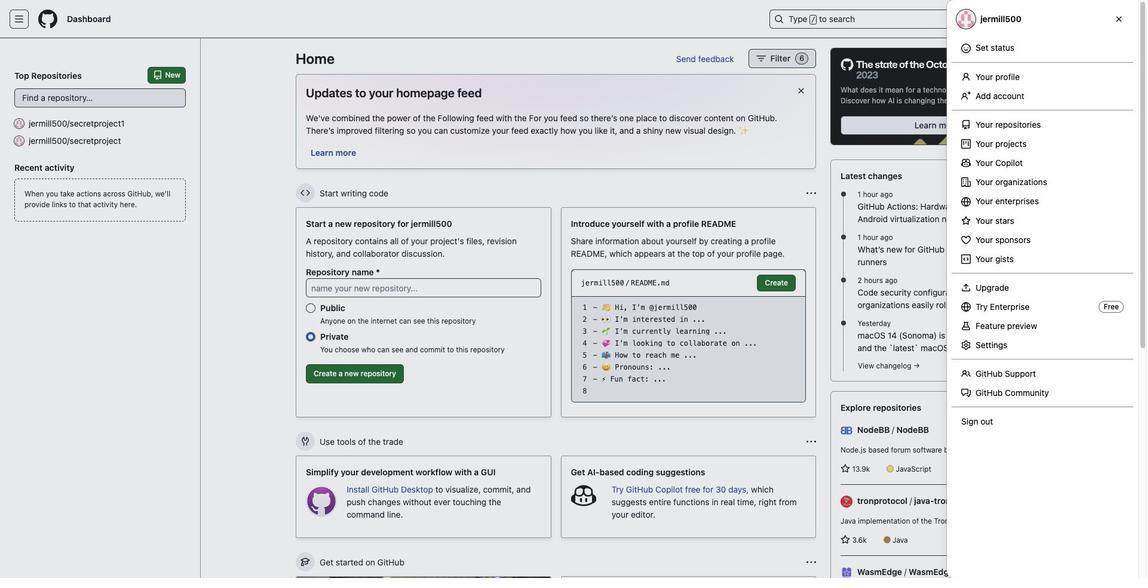 Task type: describe. For each thing, give the bounding box(es) containing it.
triangle down image
[[1016, 14, 1026, 24]]

account element
[[0, 38, 201, 579]]

command palette image
[[965, 14, 974, 24]]

plus image
[[1002, 14, 1011, 24]]



Task type: vqa. For each thing, say whether or not it's contained in the screenshot.
table image
no



Task type: locate. For each thing, give the bounding box(es) containing it.
0 vertical spatial star image
[[841, 464, 850, 474]]

homepage image
[[38, 10, 57, 29]]

2 dot fill image from the top
[[839, 319, 848, 328]]

1 vertical spatial dot fill image
[[839, 276, 848, 285]]

1 dot fill image from the top
[[839, 190, 848, 199]]

1 vertical spatial star image
[[841, 536, 850, 545]]

2 dot fill image from the top
[[839, 276, 848, 285]]

0 vertical spatial dot fill image
[[839, 233, 848, 242]]

1 star image from the top
[[841, 464, 850, 474]]

1 dot fill image from the top
[[839, 233, 848, 242]]

0 vertical spatial dot fill image
[[839, 190, 848, 199]]

explore repositories navigation
[[831, 392, 1043, 579]]

dot fill image
[[839, 233, 848, 242], [839, 276, 848, 285]]

star image
[[841, 464, 850, 474], [841, 536, 850, 545]]

dot fill image
[[839, 190, 848, 199], [839, 319, 848, 328]]

2 star image from the top
[[841, 536, 850, 545]]

explore element
[[831, 48, 1043, 579]]

1 vertical spatial dot fill image
[[839, 319, 848, 328]]



